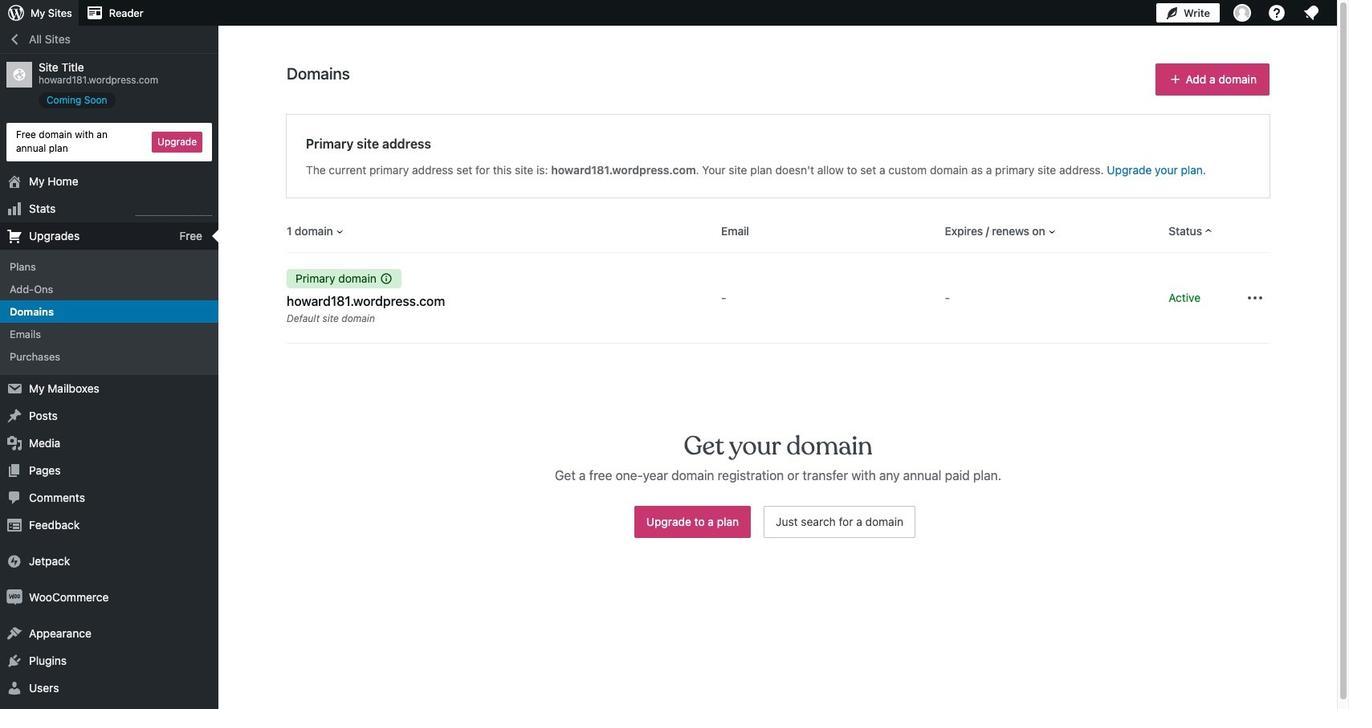 Task type: locate. For each thing, give the bounding box(es) containing it.
my profile image
[[1234, 4, 1251, 22]]

0 vertical spatial img image
[[6, 553, 22, 569]]

highest hourly views 0 image
[[136, 205, 212, 216]]

main content
[[0, 0, 1270, 583]]

help image
[[1267, 3, 1287, 22]]

1 vertical spatial img image
[[6, 589, 22, 605]]

manage your notifications image
[[1302, 3, 1321, 22]]

img image
[[6, 553, 22, 569], [6, 589, 22, 605]]



Task type: vqa. For each thing, say whether or not it's contained in the screenshot.
My Profile ICON
yes



Task type: describe. For each thing, give the bounding box(es) containing it.
2 img image from the top
[[6, 589, 22, 605]]

1 img image from the top
[[6, 553, 22, 569]]



